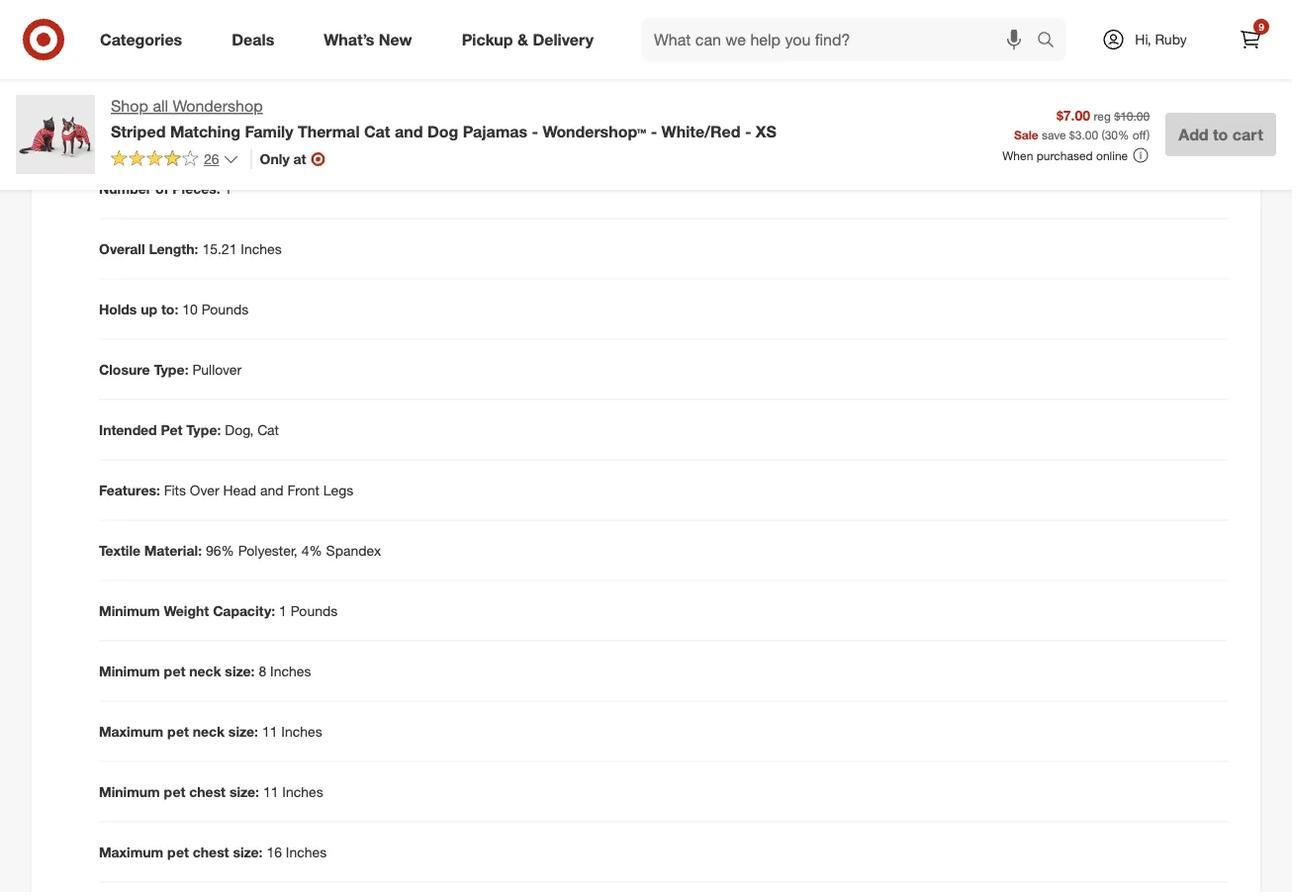 Task type: describe. For each thing, give the bounding box(es) containing it.
wondershop
[[173, 97, 263, 116]]

wondershop™
[[543, 122, 647, 141]]

shop
[[111, 97, 148, 116]]

specifications button
[[48, 108, 1245, 171]]

shop all wondershop striped matching family thermal cat and dog pajamas - wondershop™ - white/red - xs
[[111, 97, 777, 141]]

maximum for maximum pet neck size: 11 inches
[[99, 723, 163, 740]]

family
[[245, 122, 293, 141]]

new
[[379, 30, 412, 49]]

save
[[1042, 127, 1067, 142]]

spandex
[[326, 542, 381, 559]]

the
[[757, 36, 777, 53]]

front
[[288, 481, 320, 499]]

inches for maximum pet neck size:
[[281, 723, 322, 740]]

length:
[[149, 240, 198, 257]]

minimum pet neck size: 8 inches
[[99, 663, 311, 680]]

and inside 'shop all wondershop striped matching family thermal cat and dog pajamas - wondershop™ - white/red - xs'
[[395, 122, 423, 141]]

pullover
[[192, 361, 242, 378]]

pickup
[[462, 30, 513, 49]]

to for welcome
[[741, 36, 754, 53]]

maximum pet neck size: 11 inches
[[99, 723, 322, 740]]

material:
[[144, 542, 202, 559]]

sale
[[1015, 127, 1039, 142]]

hi,
[[1136, 31, 1152, 48]]

inches for minimum pet neck size:
[[270, 663, 311, 680]]

what's new link
[[307, 18, 437, 61]]

pounds for minimum weight capacity: 1 pounds
[[291, 602, 338, 620]]

96%
[[206, 542, 234, 559]]

1 vertical spatial cat
[[258, 421, 279, 438]]

closure type: pullover
[[99, 361, 242, 378]]

1 for 1
[[224, 180, 232, 197]]

head
[[223, 481, 256, 499]]

legs
[[324, 481, 354, 499]]

delivery
[[533, 30, 594, 49]]

to for add
[[1214, 125, 1229, 144]]

pajamas
[[463, 122, 528, 141]]

%
[[1119, 127, 1130, 142]]

pet for maximum pet neck size: 11 inches
[[167, 723, 189, 740]]

categories link
[[83, 18, 207, 61]]

overall
[[99, 240, 145, 257]]

8
[[259, 663, 266, 680]]

16
[[267, 844, 282, 861]]

what's
[[324, 30, 375, 49]]

$
[[1070, 127, 1076, 142]]

size: for maximum pet neck size:
[[229, 723, 258, 740]]

closure
[[99, 361, 150, 378]]

26
[[204, 150, 219, 168]]

0 vertical spatial type:
[[154, 361, 189, 378]]

search button
[[1028, 18, 1076, 65]]

front
[[237, 16, 266, 34]]

features: fits over head and front legs
[[99, 481, 354, 499]]

only at
[[260, 150, 306, 168]]

purchased
[[1037, 148, 1093, 163]]

capacity:
[[213, 602, 275, 620]]

3 - from the left
[[745, 122, 752, 141]]

pickup & delivery
[[462, 30, 594, 49]]

matching
[[170, 122, 240, 141]]

xs
[[756, 122, 777, 141]]

2 vertical spatial and
[[260, 481, 284, 499]]

what's new
[[324, 30, 412, 49]]

number of pieces: 1
[[99, 180, 232, 197]]

at
[[294, 150, 306, 168]]

0 horizontal spatial and
[[210, 16, 233, 34]]

inches for minimum pet chest size:
[[282, 783, 323, 801]]

weight
[[164, 602, 209, 620]]

wondershop™.
[[781, 36, 871, 53]]

search
[[1028, 32, 1076, 51]]

thermal
[[298, 122, 360, 141]]

image of striped matching family thermal cat and dog pajamas - wondershop™ - white/red - xs image
[[16, 95, 95, 174]]

chest for maximum
[[193, 844, 229, 861]]

pounds for holds up to: 10 pounds
[[202, 300, 249, 318]]

only
[[260, 150, 290, 168]]

to:
[[161, 300, 178, 318]]

chest for minimum
[[189, 783, 226, 801]]

pieces:
[[172, 180, 220, 197]]

striped
[[111, 122, 166, 141]]

when purchased online
[[1003, 148, 1129, 163]]

minimum for minimum pet chest size: 11 inches
[[99, 783, 160, 801]]

pet for minimum pet neck size: 8 inches
[[164, 663, 185, 680]]

neck for minimum
[[189, 663, 221, 680]]

1 vertical spatial type:
[[186, 421, 221, 438]]

maximum for maximum pet chest size: 16 inches
[[99, 844, 163, 861]]

deals link
[[215, 18, 299, 61]]

size: for maximum pet chest size:
[[233, 844, 263, 861]]

minimum for minimum weight capacity: 1 pounds
[[99, 602, 160, 620]]

&
[[518, 30, 529, 49]]

welcome to the wondershop™.
[[680, 36, 871, 53]]

$7.00
[[1057, 106, 1091, 124]]

9 link
[[1229, 18, 1273, 61]]

1 vertical spatial fits
[[164, 481, 186, 499]]

9
[[1259, 20, 1265, 33]]

30
[[1105, 127, 1119, 142]]



Task type: locate. For each thing, give the bounding box(es) containing it.
(
[[1102, 127, 1105, 142]]

2 - from the left
[[651, 122, 657, 141]]

size: left 8
[[225, 663, 255, 680]]

0 vertical spatial pounds
[[202, 300, 249, 318]]

11 up 16 on the bottom of page
[[263, 783, 279, 801]]

intended
[[99, 421, 157, 438]]

3.00
[[1076, 127, 1099, 142]]

features:
[[99, 481, 160, 499]]

neck up minimum pet chest size: 11 inches
[[193, 723, 225, 740]]

neck
[[189, 663, 221, 680], [193, 723, 225, 740]]

0 horizontal spatial fits
[[119, 16, 141, 34]]

textile
[[99, 542, 141, 559]]

over
[[145, 16, 171, 34]]

0 horizontal spatial to
[[741, 36, 754, 53]]

add to cart
[[1179, 125, 1264, 144]]

off
[[1133, 127, 1147, 142]]

pounds
[[202, 300, 249, 318], [291, 602, 338, 620]]

holds up to: 10 pounds
[[99, 300, 249, 318]]

chest down minimum pet chest size: 11 inches
[[193, 844, 229, 861]]

number
[[99, 180, 152, 197]]

minimum pet chest size: 11 inches
[[99, 783, 323, 801]]

size: for minimum pet neck size:
[[225, 663, 255, 680]]

2 maximum from the top
[[99, 844, 163, 861]]

over
[[190, 481, 219, 499]]

maximum
[[99, 723, 163, 740], [99, 844, 163, 861]]

11 down 8
[[262, 723, 278, 740]]

pet down minimum pet chest size: 11 inches
[[167, 844, 189, 861]]

1 right capacity:
[[279, 602, 287, 620]]

2 minimum from the top
[[99, 663, 160, 680]]

1 vertical spatial neck
[[193, 723, 225, 740]]

2 horizontal spatial and
[[395, 122, 423, 141]]

pet for minimum pet chest size: 11 inches
[[164, 783, 185, 801]]

10
[[182, 300, 198, 318]]

pet down minimum pet neck size: 8 inches in the left bottom of the page
[[167, 723, 189, 740]]

maximum pet chest size: 16 inches
[[99, 844, 327, 861]]

1 vertical spatial 11
[[263, 783, 279, 801]]

pet
[[161, 421, 183, 438]]

)
[[1147, 127, 1150, 142]]

to right add
[[1214, 125, 1229, 144]]

1 horizontal spatial pounds
[[291, 602, 338, 620]]

1 horizontal spatial fits
[[164, 481, 186, 499]]

deals
[[232, 30, 274, 49]]

size:
[[225, 663, 255, 680], [229, 723, 258, 740], [230, 783, 259, 801], [233, 844, 263, 861]]

pounds down the 4%
[[291, 602, 338, 620]]

1 vertical spatial pounds
[[291, 602, 338, 620]]

all
[[153, 97, 168, 116]]

cat inside 'shop all wondershop striped matching family thermal cat and dog pajamas - wondershop™ - white/red - xs'
[[364, 122, 390, 141]]

0 vertical spatial 11
[[262, 723, 278, 740]]

4%
[[302, 542, 322, 559]]

intended pet type: dog, cat
[[99, 421, 279, 438]]

0 vertical spatial cat
[[364, 122, 390, 141]]

1 horizontal spatial and
[[260, 481, 284, 499]]

size: up minimum pet chest size: 11 inches
[[229, 723, 258, 740]]

washable
[[119, 44, 179, 61]]

legs
[[270, 16, 295, 34]]

pet for maximum pet chest size: 16 inches
[[167, 844, 189, 861]]

to inside button
[[1214, 125, 1229, 144]]

add
[[1179, 125, 1209, 144]]

11 for maximum pet neck size:
[[262, 723, 278, 740]]

15.21
[[202, 240, 237, 257]]

hi, ruby
[[1136, 31, 1187, 48]]

pickup & delivery link
[[445, 18, 619, 61]]

2 horizontal spatial -
[[745, 122, 752, 141]]

size: left 16 on the bottom of page
[[233, 844, 263, 861]]

1 vertical spatial maximum
[[99, 844, 163, 861]]

1 vertical spatial minimum
[[99, 663, 160, 680]]

fits
[[119, 16, 141, 34], [164, 481, 186, 499]]

1 horizontal spatial 1
[[279, 602, 287, 620]]

0 horizontal spatial -
[[532, 122, 539, 141]]

cat right thermal
[[364, 122, 390, 141]]

0 vertical spatial chest
[[189, 783, 226, 801]]

-
[[532, 122, 539, 141], [651, 122, 657, 141], [745, 122, 752, 141]]

1 vertical spatial 1
[[279, 602, 287, 620]]

dog,
[[225, 421, 254, 438]]

pet down weight
[[164, 663, 185, 680]]

specifications
[[99, 127, 226, 150]]

1 vertical spatial to
[[1214, 125, 1229, 144]]

0 vertical spatial maximum
[[99, 723, 163, 740]]

holds
[[99, 300, 137, 318]]

0 vertical spatial neck
[[189, 663, 221, 680]]

1 maximum from the top
[[99, 723, 163, 740]]

1 vertical spatial and
[[395, 122, 423, 141]]

cart
[[1233, 125, 1264, 144]]

pet
[[164, 663, 185, 680], [167, 723, 189, 740], [164, 783, 185, 801], [167, 844, 189, 861]]

type: left pullover
[[154, 361, 189, 378]]

minimum weight capacity: 1 pounds
[[99, 602, 338, 620]]

0 vertical spatial to
[[741, 36, 754, 53]]

1 - from the left
[[532, 122, 539, 141]]

online
[[1097, 148, 1129, 163]]

chest down the maximum pet neck size: 11 inches
[[189, 783, 226, 801]]

type:
[[154, 361, 189, 378], [186, 421, 221, 438]]

white/red
[[662, 122, 741, 141]]

0 vertical spatial 1
[[224, 180, 232, 197]]

- left the white/red
[[651, 122, 657, 141]]

neck for maximum
[[193, 723, 225, 740]]

1 horizontal spatial to
[[1214, 125, 1229, 144]]

- left xs
[[745, 122, 752, 141]]

1 right pieces: on the top left of page
[[224, 180, 232, 197]]

chest
[[189, 783, 226, 801], [193, 844, 229, 861]]

minimum
[[99, 602, 160, 620], [99, 663, 160, 680], [99, 783, 160, 801]]

1 minimum from the top
[[99, 602, 160, 620]]

1 horizontal spatial -
[[651, 122, 657, 141]]

1 vertical spatial chest
[[193, 844, 229, 861]]

pounds right 10
[[202, 300, 249, 318]]

inches for maximum pet chest size:
[[286, 844, 327, 861]]

type: right pet
[[186, 421, 221, 438]]

2 vertical spatial minimum
[[99, 783, 160, 801]]

1
[[224, 180, 232, 197], [279, 602, 287, 620]]

of
[[155, 180, 169, 197]]

0 vertical spatial and
[[210, 16, 233, 34]]

0 horizontal spatial 1
[[224, 180, 232, 197]]

26 link
[[111, 149, 239, 172]]

and
[[210, 16, 233, 34], [395, 122, 423, 141], [260, 481, 284, 499]]

to left the
[[741, 36, 754, 53]]

size: up maximum pet chest size: 16 inches at the left bottom of the page
[[230, 783, 259, 801]]

inches
[[241, 240, 282, 257], [270, 663, 311, 680], [281, 723, 322, 740], [282, 783, 323, 801], [286, 844, 327, 861]]

$10.00
[[1115, 108, 1150, 123]]

0 vertical spatial minimum
[[99, 602, 160, 620]]

size: for minimum pet chest size:
[[230, 783, 259, 801]]

welcome
[[680, 36, 737, 53]]

head
[[175, 16, 206, 34]]

0 vertical spatial fits
[[119, 16, 141, 34]]

- right pajamas
[[532, 122, 539, 141]]

fits over head and front legs
[[119, 16, 295, 34]]

1 horizontal spatial cat
[[364, 122, 390, 141]]

cat right "dog,"
[[258, 421, 279, 438]]

11
[[262, 723, 278, 740], [263, 783, 279, 801]]

minimum for minimum pet neck size: 8 inches
[[99, 663, 160, 680]]

0 horizontal spatial cat
[[258, 421, 279, 438]]

cat
[[364, 122, 390, 141], [258, 421, 279, 438]]

3 minimum from the top
[[99, 783, 160, 801]]

reg
[[1094, 108, 1111, 123]]

0 horizontal spatial pounds
[[202, 300, 249, 318]]

pet down the maximum pet neck size: 11 inches
[[164, 783, 185, 801]]

1 for 1 pounds
[[279, 602, 287, 620]]

dog
[[428, 122, 459, 141]]

What can we help you find? suggestions appear below search field
[[642, 18, 1042, 61]]

overall length: 15.21 inches
[[99, 240, 282, 257]]

categories
[[100, 30, 182, 49]]

textile material: 96% polyester, 4% spandex
[[99, 542, 381, 559]]

$7.00 reg $10.00 sale save $ 3.00 ( 30 % off )
[[1015, 106, 1150, 142]]

up
[[141, 300, 157, 318]]

when
[[1003, 148, 1034, 163]]

add to cart button
[[1166, 113, 1277, 156]]

11 for minimum pet chest size:
[[263, 783, 279, 801]]

neck left 8
[[189, 663, 221, 680]]



Task type: vqa. For each thing, say whether or not it's contained in the screenshot.
shop all wondershop striped matching family thermal cat and dog pajamas - wondershop™ - white/red - xs
yes



